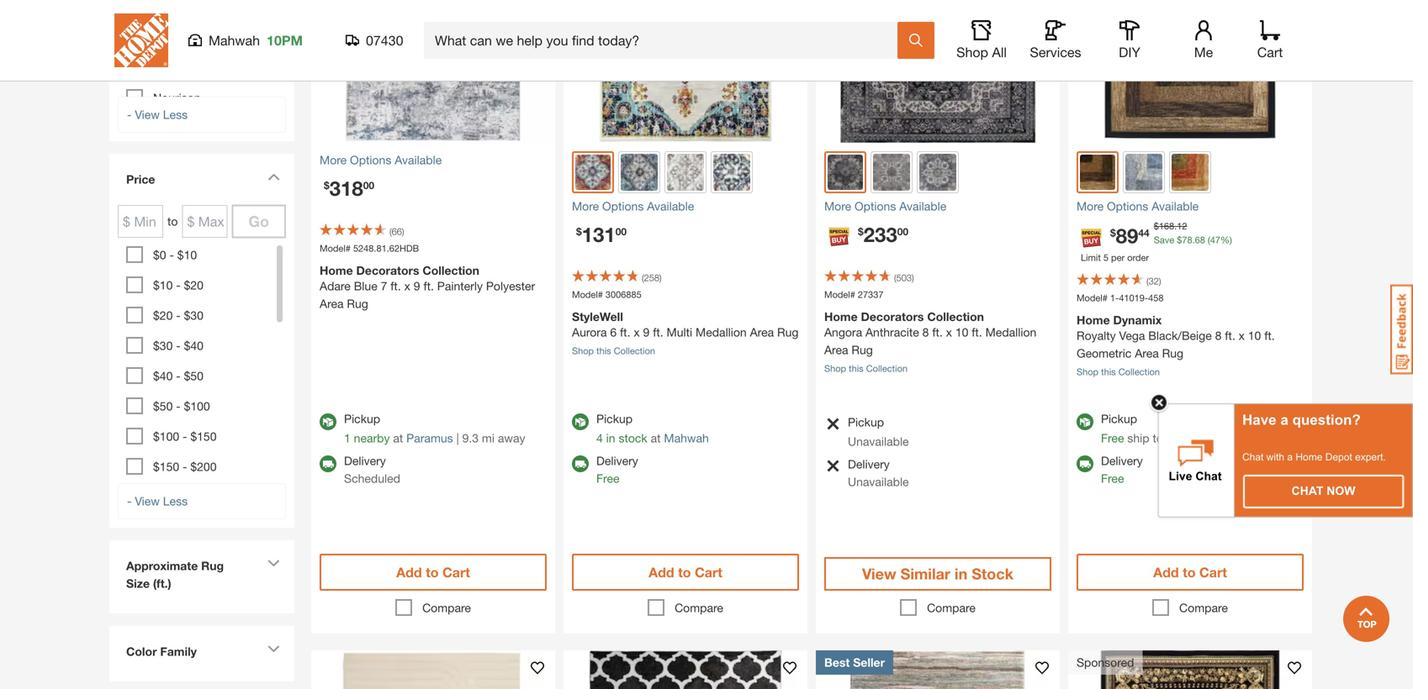 Task type: locate. For each thing, give the bounding box(es) containing it.
00 inside $ 131 00
[[616, 226, 627, 238]]

x inside the home decorators collection adare blue 7 ft. x 9 ft. painterly polyester area rug
[[404, 279, 410, 293]]

2 add from the left
[[649, 565, 674, 581]]

$ inside $ 131 00
[[576, 226, 582, 238]]

model# for 168
[[1077, 293, 1108, 304]]

caret icon image for color family
[[268, 646, 280, 654]]

delivery down stock
[[596, 454, 638, 468]]

0 horizontal spatial 9
[[414, 279, 420, 293]]

258
[[644, 273, 660, 284]]

pickup up ship
[[1101, 412, 1137, 426]]

in
[[606, 432, 615, 446], [955, 565, 968, 584]]

x right black/beige
[[1239, 329, 1245, 343]]

at right the nearby
[[393, 432, 403, 446]]

( 32 )
[[1147, 276, 1161, 287]]

artistic weavers link
[[153, 0, 238, 14]]

1 vertical spatial - view less
[[127, 495, 188, 509]]

1 horizontal spatial medallion
[[986, 326, 1037, 340]]

1 - view less from the top
[[127, 108, 188, 122]]

8 right black/beige
[[1215, 329, 1222, 343]]

0 horizontal spatial $20
[[153, 309, 173, 323]]

x for home dynamix royalty vega black/beige 8 ft. x 10 ft. geometric area rug shop this collection
[[1239, 329, 1245, 343]]

view similar in stock link
[[824, 558, 1052, 591]]

$0 - $10 link
[[153, 248, 197, 262]]

more options available up 44
[[1077, 199, 1199, 213]]

1 vertical spatial less
[[163, 495, 188, 509]]

options for home decorators collection
[[855, 199, 896, 213]]

0 horizontal spatial .
[[1175, 221, 1177, 232]]

less down $150 - $200 link on the left bottom of page
[[163, 495, 188, 509]]

royalty
[[1077, 329, 1116, 343]]

unavailable down pickup unavailable
[[848, 475, 909, 489]]

1 horizontal spatial available for pickup image
[[572, 414, 589, 431]]

best
[[824, 656, 850, 670]]

$ inside $ 318 00
[[324, 180, 330, 191]]

caret icon image inside approximate rug size (ft.) link
[[268, 560, 280, 568]]

8 inside home dynamix royalty vega black/beige 8 ft. x 10 ft. geometric area rug shop this collection
[[1215, 329, 1222, 343]]

1 horizontal spatial $20
[[184, 279, 204, 292]]

more options available down teal icon
[[572, 199, 694, 213]]

family
[[160, 645, 197, 659]]

available for stylewell
[[647, 199, 694, 213]]

2 - view less from the top
[[127, 495, 188, 509]]

$100 down $50 - $100 link
[[153, 430, 179, 444]]

1 vertical spatial $100
[[153, 430, 179, 444]]

decorators for anthracite
[[861, 310, 924, 324]]

pickup up the nearby
[[344, 412, 380, 426]]

to for 318 add to cart button
[[426, 565, 439, 581]]

more options available for home decorators collection
[[824, 199, 947, 213]]

area inside home dynamix royalty vega black/beige 8 ft. x 10 ft. geometric area rug shop this collection
[[1135, 347, 1159, 361]]

78
[[1182, 235, 1193, 246]]

4
[[596, 432, 603, 446]]

)
[[402, 226, 404, 237], [660, 273, 662, 284], [912, 273, 914, 284], [1159, 276, 1161, 287]]

to
[[167, 215, 178, 228], [1153, 432, 1163, 446], [426, 565, 439, 581], [678, 565, 691, 581], [1183, 565, 1196, 581]]

10 for save
[[1248, 329, 1261, 343]]

$40
[[184, 339, 204, 353], [153, 369, 173, 383]]

0 horizontal spatial $30
[[153, 339, 173, 353]]

more up 131
[[572, 199, 599, 213]]

pickup inside pickup free ship to store
[[1101, 412, 1137, 426]]

- view less down $150 - $200 link on the left bottom of page
[[127, 495, 188, 509]]

multi image
[[575, 155, 611, 190]]

x for home decorators collection adare blue 7 ft. x 9 ft. painterly polyester area rug
[[404, 279, 410, 293]]

cart link
[[1252, 20, 1289, 61]]

|
[[456, 432, 459, 446]]

$50 down $40 - $50
[[153, 400, 173, 414]]

1 horizontal spatial $100
[[184, 400, 210, 414]]

1 vertical spatial view
[[135, 495, 160, 509]]

2 unavailable from the top
[[848, 475, 909, 489]]

optimum black/multi 8 ft. x 10 ft. indoor area rug image
[[1068, 651, 1312, 690]]

3 compare from the left
[[927, 602, 976, 615]]

0 horizontal spatial available shipping image
[[320, 456, 337, 473]]

more for stylewell
[[572, 199, 599, 213]]

this down angora at top right
[[849, 363, 864, 374]]

stylewell aurora 6 ft. x 9 ft. multi medallion area rug shop this collection
[[572, 310, 799, 357]]

delivery for 168
[[1101, 454, 1143, 468]]

area inside the home decorators collection adare blue 7 ft. x 9 ft. painterly polyester area rug
[[320, 297, 344, 311]]

rug down angora at top right
[[852, 343, 873, 357]]

home up royalty
[[1077, 313, 1110, 327]]

shop down aurora
[[572, 346, 594, 357]]

- for $40
[[176, 369, 181, 383]]

5248.81.62hdb
[[353, 243, 419, 254]]

2 horizontal spatial available shipping image
[[1077, 456, 1094, 473]]

$30 - $40
[[153, 339, 204, 353]]

- down $10 - $20 link at the left top of page
[[176, 309, 181, 323]]

compare up 'seyward 8 ft. x 10 ft. grey trellis shag area rug' image in the bottom of the page
[[675, 602, 723, 615]]

- for $0
[[169, 248, 174, 262]]

more down black/beige image
[[1077, 199, 1104, 213]]

00 down teal icon
[[616, 226, 627, 238]]

0 horizontal spatial decorators
[[356, 264, 419, 278]]

- left $200
[[183, 460, 187, 474]]

- up $40 - $50
[[176, 339, 181, 353]]

collection
[[423, 264, 480, 278], [927, 310, 984, 324], [614, 346, 655, 357], [866, 363, 908, 374], [1119, 367, 1160, 378]]

1 add to cart button from the left
[[320, 554, 547, 591]]

0 horizontal spatial add to cart
[[396, 565, 470, 581]]

in for similar
[[955, 565, 968, 584]]

$100
[[184, 400, 210, 414], [153, 430, 179, 444]]

pickup inside pickup 1 nearby at paramus | 9.3 mi away
[[344, 412, 380, 426]]

less
[[163, 108, 188, 122], [163, 495, 188, 509]]

delivery free for 168
[[1101, 454, 1143, 486]]

1 vertical spatial mahwah
[[664, 432, 709, 446]]

0 horizontal spatial available for pickup image
[[320, 414, 337, 431]]

- for $30
[[176, 339, 181, 353]]

.
[[1175, 221, 1177, 232], [1193, 235, 1195, 246]]

$20 down $10 - $20 link at the left top of page
[[153, 309, 173, 323]]

compare up oathil 6 ft. x 8 ft. cream geometric polyester area rug image
[[422, 602, 471, 615]]

view down nourison
[[135, 108, 160, 122]]

0 vertical spatial $30
[[184, 309, 204, 323]]

0 vertical spatial in
[[606, 432, 615, 446]]

options up 233
[[855, 199, 896, 213]]

pickup right limited stock for pickup image
[[848, 416, 884, 430]]

00 inside $ 318 00
[[363, 180, 374, 191]]

1 vertical spatial $30
[[153, 339, 173, 353]]

$ for 233
[[858, 226, 864, 238]]

more options available up $ 318 00
[[320, 153, 442, 167]]

1 vertical spatial decorators
[[861, 310, 924, 324]]

save
[[1154, 235, 1175, 246]]

1 medallion from the left
[[696, 326, 747, 340]]

2 horizontal spatial add to cart
[[1154, 565, 1227, 581]]

8
[[923, 326, 929, 340], [1215, 329, 1222, 343]]

1 horizontal spatial 9
[[643, 326, 650, 340]]

- view less down nourison
[[127, 108, 188, 122]]

a right have
[[1281, 412, 1289, 428]]

$ up 'per'
[[1111, 227, 1116, 239]]

$0
[[153, 248, 166, 262]]

1 add to cart from the left
[[396, 565, 470, 581]]

1 horizontal spatial this
[[849, 363, 864, 374]]

233
[[864, 223, 897, 247]]

( for 131
[[642, 273, 644, 284]]

32
[[1149, 276, 1159, 287]]

add for 318
[[396, 565, 422, 581]]

1 delivery free from the left
[[596, 454, 638, 486]]

a right with
[[1288, 452, 1293, 463]]

2 caret icon image from the top
[[268, 560, 280, 568]]

1 horizontal spatial 00
[[616, 226, 627, 238]]

0 horizontal spatial this
[[597, 346, 611, 357]]

color
[[126, 645, 157, 659]]

ivory image
[[873, 154, 910, 191]]

at right stock
[[651, 432, 661, 446]]

2 available shipping image from the left
[[572, 456, 589, 473]]

options for home dynamix
[[1107, 199, 1149, 213]]

$50 up $50 - $100 link
[[184, 369, 204, 383]]

angora
[[824, 326, 862, 340]]

$10 right $0
[[177, 248, 197, 262]]

store
[[1167, 432, 1193, 446]]

1 horizontal spatial available shipping image
[[572, 456, 589, 473]]

x
[[404, 279, 410, 293], [634, 326, 640, 340], [946, 326, 952, 340], [1239, 329, 1245, 343]]

1 vertical spatial - view less link
[[118, 484, 286, 520]]

1 horizontal spatial in
[[955, 565, 968, 584]]

0 vertical spatial - view less link
[[118, 97, 286, 133]]

10 inside 'home decorators collection angora anthracite 8 ft. x 10 ft. medallion area rug shop this collection'
[[956, 326, 969, 340]]

0 vertical spatial $10
[[177, 248, 197, 262]]

1 add from the left
[[396, 565, 422, 581]]

8 inside 'home decorators collection angora anthracite 8 ft. x 10 ft. medallion area rug shop this collection'
[[923, 326, 929, 340]]

7
[[381, 279, 387, 293]]

in inside view similar in stock link
[[955, 565, 968, 584]]

0 horizontal spatial medallion
[[696, 326, 747, 340]]

decorators for blue
[[356, 264, 419, 278]]

caret icon image inside 'color family' link
[[268, 646, 280, 654]]

2 horizontal spatial 00
[[897, 226, 909, 238]]

$ inside $ 89 44
[[1111, 227, 1116, 239]]

1 horizontal spatial delivery free
[[1101, 454, 1143, 486]]

1 horizontal spatial mahwah
[[664, 432, 709, 446]]

$10 - $20 link
[[153, 279, 204, 292]]

more options available link down blue icon
[[824, 198, 1052, 215]]

( for 168
[[1147, 276, 1149, 287]]

68
[[1195, 235, 1205, 246]]

0 horizontal spatial 10
[[956, 326, 969, 340]]

0 horizontal spatial 8
[[923, 326, 929, 340]]

0 horizontal spatial mahwah
[[209, 32, 260, 48]]

2 horizontal spatial available for pickup image
[[1077, 414, 1094, 431]]

$40 - $50 link
[[153, 369, 204, 383]]

2 horizontal spatial this
[[1101, 367, 1116, 378]]

( 66 )
[[390, 226, 404, 237]]

less down nourison
[[163, 108, 188, 122]]

shop inside stylewell aurora 6 ft. x 9 ft. multi medallion area rug shop this collection
[[572, 346, 594, 357]]

nourison link
[[153, 91, 201, 105]]

10 right black/beige
[[1248, 329, 1261, 343]]

available shipping image
[[320, 456, 337, 473], [572, 456, 589, 473], [1077, 456, 1094, 473]]

0 vertical spatial view
[[135, 108, 160, 122]]

available down blue icon
[[900, 199, 947, 213]]

2 delivery free from the left
[[1101, 454, 1143, 486]]

$20
[[184, 279, 204, 292], [153, 309, 173, 323]]

collection inside home dynamix royalty vega black/beige 8 ft. x 10 ft. geometric area rug shop this collection
[[1119, 367, 1160, 378]]

1 vertical spatial $150
[[153, 460, 179, 474]]

caret icon image
[[268, 173, 280, 181], [268, 560, 280, 568], [268, 646, 280, 654]]

1 vertical spatial 9
[[643, 326, 650, 340]]

more down the anthracite image
[[824, 199, 852, 213]]

2 add to cart button from the left
[[572, 554, 799, 591]]

available for home decorators collection
[[900, 199, 947, 213]]

0 horizontal spatial delivery free
[[596, 454, 638, 486]]

9 right 7
[[414, 279, 420, 293]]

compare down view similar in stock link
[[927, 602, 976, 615]]

model# left 1-
[[1077, 293, 1108, 304]]

) for 131
[[660, 273, 662, 284]]

2 vertical spatial caret icon image
[[268, 646, 280, 654]]

10 inside home dynamix royalty vega black/beige 8 ft. x 10 ft. geometric area rug shop this collection
[[1248, 329, 1261, 343]]

1 vertical spatial $20
[[153, 309, 173, 323]]

mahwah up the loom
[[209, 32, 260, 48]]

available down the gray icon
[[647, 199, 694, 213]]

1 horizontal spatial $30
[[184, 309, 204, 323]]

00 up model# 5248.81.62hdb
[[363, 180, 374, 191]]

pickup inside pickup unavailable
[[848, 416, 884, 430]]

2 at from the left
[[651, 432, 661, 446]]

home inside home dynamix royalty vega black/beige 8 ft. x 10 ft. geometric area rug shop this collection
[[1077, 313, 1110, 327]]

model# up the stylewell
[[572, 289, 603, 300]]

free inside pickup free ship to store
[[1101, 432, 1124, 446]]

x inside 'home decorators collection angora anthracite 8 ft. x 10 ft. medallion area rug shop this collection'
[[946, 326, 952, 340]]

price
[[126, 173, 155, 186]]

1 horizontal spatial 8
[[1215, 329, 1222, 343]]

rug down black/beige
[[1162, 347, 1184, 361]]

131
[[582, 223, 616, 247]]

27337
[[858, 289, 884, 300]]

more options available link up 12
[[1077, 198, 1304, 215]]

0 vertical spatial .
[[1175, 221, 1177, 232]]

2 compare from the left
[[675, 602, 723, 615]]

0 vertical spatial caret icon image
[[268, 173, 280, 181]]

0 horizontal spatial $150
[[153, 460, 179, 474]]

this inside home dynamix royalty vega black/beige 8 ft. x 10 ft. geometric area rug shop this collection
[[1101, 367, 1116, 378]]

00 for 233
[[897, 226, 909, 238]]

0 horizontal spatial add
[[396, 565, 422, 581]]

more options available link down the gray icon
[[572, 198, 799, 215]]

00 inside $ 233 00
[[897, 226, 909, 238]]

0 vertical spatial - view less
[[127, 108, 188, 122]]

unavailable up delivery unavailable
[[848, 435, 909, 449]]

- right $0
[[169, 248, 174, 262]]

0 vertical spatial decorators
[[356, 264, 419, 278]]

options up $ 131 00
[[602, 199, 644, 213]]

ship
[[1128, 432, 1150, 446]]

2 medallion from the left
[[986, 326, 1037, 340]]

shop
[[957, 44, 989, 60], [572, 346, 594, 357], [824, 363, 846, 374], [1077, 367, 1099, 378]]

free for 131
[[596, 472, 620, 486]]

0 horizontal spatial at
[[393, 432, 403, 446]]

0 horizontal spatial add to cart button
[[320, 554, 547, 591]]

collection inside stylewell aurora 6 ft. x 9 ft. multi medallion area rug shop this collection
[[614, 346, 655, 357]]

- view less link down $200
[[118, 484, 286, 520]]

$150 up $200
[[190, 430, 217, 444]]

more up '318'
[[320, 153, 347, 167]]

home dynamix royalty vega black/beige 8 ft. x 10 ft. geometric area rug shop this collection
[[1077, 313, 1275, 378]]

1 horizontal spatial at
[[651, 432, 661, 446]]

view left "similar"
[[862, 565, 897, 584]]

00 up 503
[[897, 226, 909, 238]]

1 horizontal spatial add
[[649, 565, 674, 581]]

$50 - $100
[[153, 400, 210, 414]]

$20 up $20 - $30 link at the left top of page
[[184, 279, 204, 292]]

- down $40 - $50
[[176, 400, 181, 414]]

black/brown image
[[1172, 154, 1209, 191]]

- view less link down the loom
[[118, 97, 286, 133]]

8 right anthracite
[[923, 326, 929, 340]]

home decorators collection adare blue 7 ft. x 9 ft. painterly polyester area rug
[[320, 264, 535, 311]]

1 unavailable from the top
[[848, 435, 909, 449]]

aurora 6 ft. x 9 ft. multi medallion area rug image
[[564, 0, 808, 143]]

diy button
[[1103, 20, 1157, 61]]

3 available shipping image from the left
[[1077, 456, 1094, 473]]

2 - view less link from the top
[[118, 484, 286, 520]]

1 available for pickup image from the left
[[320, 414, 337, 431]]

decorators
[[356, 264, 419, 278], [861, 310, 924, 324]]

area down adare
[[320, 297, 344, 311]]

more options available
[[320, 153, 442, 167], [572, 199, 694, 213], [824, 199, 947, 213], [1077, 199, 1199, 213]]

to for add to cart button associated with 131
[[678, 565, 691, 581]]

pickup for 168
[[1101, 412, 1137, 426]]

paramus link
[[407, 432, 453, 446]]

area down the vega
[[1135, 347, 1159, 361]]

1 horizontal spatial 10
[[1248, 329, 1261, 343]]

2 available for pickup image from the left
[[572, 414, 589, 431]]

shop down the geometric
[[1077, 367, 1099, 378]]

area inside stylewell aurora 6 ft. x 9 ft. multi medallion area rug shop this collection
[[750, 326, 774, 340]]

delivery inside delivery unavailable
[[848, 458, 890, 472]]

this inside 'home decorators collection angora anthracite 8 ft. x 10 ft. medallion area rug shop this collection'
[[849, 363, 864, 374]]

rug inside 'home decorators collection angora anthracite 8 ft. x 10 ft. medallion area rug shop this collection'
[[852, 343, 873, 357]]

pickup for 131
[[596, 412, 633, 426]]

0 vertical spatial less
[[163, 108, 188, 122]]

model# up adare
[[320, 243, 351, 254]]

1 horizontal spatial $150
[[190, 430, 217, 444]]

delivery down pickup unavailable
[[848, 458, 890, 472]]

unique
[[153, 61, 191, 75]]

-
[[127, 108, 132, 122], [169, 248, 174, 262], [176, 279, 181, 292], [176, 309, 181, 323], [176, 339, 181, 353], [176, 369, 181, 383], [176, 400, 181, 414], [183, 430, 187, 444], [183, 460, 187, 474], [127, 495, 132, 509]]

2 horizontal spatial add
[[1154, 565, 1179, 581]]

pickup inside pickup 4 in stock at mahwah
[[596, 412, 633, 426]]

rug
[[347, 297, 368, 311], [777, 326, 799, 340], [852, 343, 873, 357], [1162, 347, 1184, 361], [201, 560, 224, 573]]

0 horizontal spatial 00
[[363, 180, 374, 191]]

available for pickup image
[[320, 414, 337, 431], [572, 414, 589, 431], [1077, 414, 1094, 431]]

limit
[[1081, 252, 1101, 263]]

blue
[[354, 279, 378, 293]]

3 caret icon image from the top
[[268, 646, 280, 654]]

10pm
[[267, 32, 303, 48]]

shop left all
[[957, 44, 989, 60]]

pickup 4 in stock at mahwah
[[596, 412, 709, 446]]

available for pickup image for 131
[[572, 414, 589, 431]]

$ inside $ 233 00
[[858, 226, 864, 238]]

adare blue 7 ft. x 9 ft. painterly polyester area rug image
[[311, 0, 555, 143]]

loom
[[194, 61, 224, 75]]

mahwah link
[[664, 432, 709, 446]]

shop inside 'home decorators collection angora anthracite 8 ft. x 10 ft. medallion area rug shop this collection'
[[824, 363, 846, 374]]

1 caret icon image from the top
[[268, 173, 280, 181]]

free down pickup free ship to store
[[1101, 472, 1124, 486]]

2 horizontal spatial add to cart button
[[1077, 554, 1304, 591]]

sponsored
[[1077, 656, 1134, 670]]

0 horizontal spatial in
[[606, 432, 615, 446]]

x inside home dynamix royalty vega black/beige 8 ft. x 10 ft. geometric area rug shop this collection
[[1239, 329, 1245, 343]]

home up adare
[[320, 264, 353, 278]]

0 vertical spatial $50
[[184, 369, 204, 383]]

$ for 318
[[324, 180, 330, 191]]

x right 6
[[634, 326, 640, 340]]

1 horizontal spatial $40
[[184, 339, 204, 353]]

chat now
[[1292, 485, 1356, 498]]

$ down the anthracite image
[[858, 226, 864, 238]]

1 vertical spatial in
[[955, 565, 968, 584]]

0 vertical spatial 9
[[414, 279, 420, 293]]

$30 down $10 - $20 link at the left top of page
[[184, 309, 204, 323]]

area left angora at top right
[[750, 326, 774, 340]]

home inside 'home decorators collection angora anthracite 8 ft. x 10 ft. medallion area rug shop this collection'
[[824, 310, 858, 324]]

1 vertical spatial a
[[1288, 452, 1293, 463]]

- view less for 2nd - view less link
[[127, 495, 188, 509]]

model# for 131
[[572, 289, 603, 300]]

medallion inside 'home decorators collection angora anthracite 8 ft. x 10 ft. medallion area rug shop this collection'
[[986, 326, 1037, 340]]

1 horizontal spatial add to cart
[[649, 565, 723, 581]]

00 for 318
[[363, 180, 374, 191]]

this for save
[[1101, 367, 1116, 378]]

free down 4
[[596, 472, 620, 486]]

multi
[[667, 326, 693, 340]]

caret icon image for approximate rug size (ft.)
[[268, 560, 280, 568]]

per
[[1111, 252, 1125, 263]]

1 horizontal spatial .
[[1193, 235, 1195, 246]]

0 horizontal spatial shop this collection link
[[572, 346, 655, 357]]

collection inside the home decorators collection adare blue 7 ft. x 9 ft. painterly polyester area rug
[[423, 264, 480, 278]]

question?
[[1293, 412, 1361, 428]]

view down $150 - $200 link on the left bottom of page
[[135, 495, 160, 509]]

shop this collection link down 6
[[572, 346, 655, 357]]

angora anthracite 8 ft. x 10 ft. medallion area rug image
[[816, 0, 1060, 143]]

cart for first add to cart button from right
[[1200, 565, 1227, 581]]

delivery free for 131
[[596, 454, 638, 486]]

a
[[1281, 412, 1289, 428], [1288, 452, 1293, 463]]

delivery scheduled
[[344, 454, 400, 486]]

0 horizontal spatial $100
[[153, 430, 179, 444]]

$
[[324, 180, 330, 191], [1154, 221, 1159, 232], [576, 226, 582, 238], [858, 226, 864, 238], [1111, 227, 1116, 239], [1177, 235, 1182, 246]]

x right 7
[[404, 279, 410, 293]]

in inside pickup 4 in stock at mahwah
[[606, 432, 615, 446]]

more options available link up the ( 66 )
[[320, 151, 547, 169]]

0 vertical spatial unavailable
[[848, 435, 909, 449]]

2 add to cart from the left
[[649, 565, 723, 581]]

1 horizontal spatial add to cart button
[[572, 554, 799, 591]]

0 vertical spatial $150
[[190, 430, 217, 444]]

66
[[392, 226, 402, 237]]

- up $150 - $200 link on the left bottom of page
[[183, 430, 187, 444]]

0 horizontal spatial $50
[[153, 400, 173, 414]]

chat
[[1292, 485, 1324, 498]]

1 horizontal spatial $10
[[177, 248, 197, 262]]

1 available shipping image from the left
[[320, 456, 337, 473]]

What can we help you find today? search field
[[435, 23, 897, 58]]

caret icon image inside price link
[[268, 173, 280, 181]]

area inside 'home decorators collection angora anthracite 8 ft. x 10 ft. medallion area rug shop this collection'
[[824, 343, 848, 357]]

anthracite image
[[828, 155, 863, 190]]

1 vertical spatial caret icon image
[[268, 560, 280, 568]]

- for $100
[[183, 430, 187, 444]]

unavailable for pickup
[[848, 435, 909, 449]]

0 horizontal spatial $10
[[153, 279, 173, 292]]

1 vertical spatial unavailable
[[848, 475, 909, 489]]

1 horizontal spatial decorators
[[861, 310, 924, 324]]

10 right anthracite
[[956, 326, 969, 340]]

( inside the '$ 168 . 12 save $ 78 . 68 ( 47 %) limit 5 per order'
[[1208, 235, 1210, 246]]

1 vertical spatial $50
[[153, 400, 173, 414]]

free left ship
[[1101, 432, 1124, 446]]

delivery inside delivery scheduled
[[344, 454, 386, 468]]

$50
[[184, 369, 204, 383], [153, 400, 173, 414]]

available up 12
[[1152, 199, 1199, 213]]

$40 down '$30 - $40'
[[153, 369, 173, 383]]

options up 89
[[1107, 199, 1149, 213]]

delivery up scheduled
[[344, 454, 386, 468]]

9.3
[[462, 432, 479, 446]]

2 horizontal spatial shop this collection link
[[1077, 367, 1160, 378]]

decorators inside 'home decorators collection angora anthracite 8 ft. x 10 ft. medallion area rug shop this collection'
[[861, 310, 924, 324]]

in right 4
[[606, 432, 615, 446]]

oathil 6 ft. x 8 ft. cream geometric polyester area rug image
[[311, 651, 555, 690]]

$ down multi "image"
[[576, 226, 582, 238]]

( for 318
[[390, 226, 392, 237]]

delivery free down stock
[[596, 454, 638, 486]]

add to cart for 318
[[396, 565, 470, 581]]

more options available up $ 233 00
[[824, 199, 947, 213]]

area
[[320, 297, 344, 311], [750, 326, 774, 340], [824, 343, 848, 357], [1135, 347, 1159, 361]]

shop this collection link down angora at top right
[[824, 363, 908, 374]]

rug right approximate
[[201, 560, 224, 573]]

expert.
[[1355, 452, 1386, 463]]

decorators inside the home decorators collection adare blue 7 ft. x 9 ft. painterly polyester area rug
[[356, 264, 419, 278]]

- up $20 - $30 link at the left top of page
[[176, 279, 181, 292]]

price-range-upperBound telephone field
[[182, 205, 228, 238]]

1 vertical spatial $40
[[153, 369, 173, 383]]

1 at from the left
[[393, 432, 403, 446]]

free for 168
[[1101, 472, 1124, 486]]

add to cart button for 131
[[572, 554, 799, 591]]

home inside the home decorators collection adare blue 7 ft. x 9 ft. painterly polyester area rug
[[320, 264, 353, 278]]



Task type: vqa. For each thing, say whether or not it's contained in the screenshot.
Delivery Unavailable
yes



Task type: describe. For each thing, give the bounding box(es) containing it.
available for pickup image for 318
[[320, 414, 337, 431]]

$ for 131
[[576, 226, 582, 238]]

rug inside stylewell aurora 6 ft. x 9 ft. multi medallion area rug shop this collection
[[777, 326, 799, 340]]

) for 318
[[402, 226, 404, 237]]

cart for 318 add to cart button
[[442, 565, 470, 581]]

available up 66
[[395, 153, 442, 167]]

$ for 168
[[1154, 221, 1159, 232]]

delivery for 131
[[596, 454, 638, 468]]

- for $150
[[183, 460, 187, 474]]

pickup for 318
[[344, 412, 380, 426]]

x inside stylewell aurora 6 ft. x 9 ft. multi medallion area rug shop this collection
[[634, 326, 640, 340]]

0 vertical spatial $40
[[184, 339, 204, 353]]

- for $20
[[176, 309, 181, 323]]

options for stylewell
[[602, 199, 644, 213]]

168
[[1159, 221, 1175, 232]]

delivery for 318
[[344, 454, 386, 468]]

- for $10
[[176, 279, 181, 292]]

adare
[[320, 279, 351, 293]]

chat
[[1243, 452, 1264, 463]]

1 horizontal spatial $50
[[184, 369, 204, 383]]

) for 168
[[1159, 276, 1161, 287]]

8 for save
[[1215, 329, 1222, 343]]

more options available for home dynamix
[[1077, 199, 1199, 213]]

$150 - $200
[[153, 460, 217, 474]]

1 vertical spatial .
[[1193, 235, 1195, 246]]

nourison
[[153, 91, 201, 105]]

$30 - $40 link
[[153, 339, 204, 353]]

mahwah inside pickup 4 in stock at mahwah
[[664, 432, 709, 446]]

503
[[897, 273, 912, 284]]

rug inside home dynamix royalty vega black/beige 8 ft. x 10 ft. geometric area rug shop this collection
[[1162, 347, 1184, 361]]

shop all
[[957, 44, 1007, 60]]

aurora
[[572, 326, 607, 340]]

- up the 'price'
[[127, 108, 132, 122]]

0 vertical spatial mahwah
[[209, 32, 260, 48]]

$20 - $30 link
[[153, 309, 204, 323]]

cart for add to cart button associated with 131
[[695, 565, 723, 581]]

- for $50
[[176, 400, 181, 414]]

more options available link for stylewell
[[572, 198, 799, 215]]

44
[[1139, 227, 1150, 239]]

available shipping image for 131
[[572, 456, 589, 473]]

services button
[[1029, 20, 1083, 61]]

more for home decorators collection
[[824, 199, 852, 213]]

anthracite
[[866, 326, 919, 340]]

318
[[330, 176, 363, 200]]

shop this collection link for 168
[[1077, 367, 1160, 378]]

me
[[1194, 44, 1213, 60]]

- up approximate
[[127, 495, 132, 509]]

3 add from the left
[[1154, 565, 1179, 581]]

limited stock for pickup image
[[824, 459, 840, 474]]

blue/ivory image
[[1126, 154, 1163, 191]]

2 less from the top
[[163, 495, 188, 509]]

size
[[126, 577, 150, 591]]

5
[[1104, 252, 1109, 263]]

rug inside approximate rug size (ft.)
[[201, 560, 224, 573]]

47
[[1210, 235, 1221, 246]]

seller
[[853, 656, 885, 670]]

x for home decorators collection angora anthracite 8 ft. x 10 ft. medallion area rug shop this collection
[[946, 326, 952, 340]]

$0 - $10
[[153, 248, 197, 262]]

royalty vega black/beige 8 ft. x 10 ft. geometric area rug image
[[1068, 0, 1312, 143]]

me button
[[1177, 20, 1231, 61]]

more options available link for home decorators collection
[[824, 198, 1052, 215]]

$ 131 00
[[576, 223, 627, 247]]

home for home decorators collection angora anthracite 8 ft. x 10 ft. medallion area rug shop this collection
[[824, 310, 858, 324]]

4 compare from the left
[[1180, 602, 1228, 615]]

price-range-lowerBound telephone field
[[118, 205, 163, 238]]

stylewell
[[572, 310, 623, 324]]

addison rugs
[[153, 30, 227, 44]]

delivery unavailable
[[848, 458, 909, 489]]

scheduled
[[344, 472, 400, 486]]

blue image
[[713, 154, 750, 191]]

$ down 12
[[1177, 235, 1182, 246]]

$100 - $150
[[153, 430, 217, 444]]

$100 - $150 link
[[153, 430, 217, 444]]

available shipping image for 318
[[320, 456, 337, 473]]

9 inside stylewell aurora 6 ft. x 9 ft. multi medallion area rug shop this collection
[[643, 326, 650, 340]]

unique loom link
[[153, 61, 224, 75]]

artistic weavers
[[153, 0, 238, 14]]

$10 - $20
[[153, 279, 204, 292]]

model# for 318
[[320, 243, 351, 254]]

limited stock for pickup image
[[824, 417, 840, 432]]

geometric
[[1077, 347, 1132, 361]]

unique loom
[[153, 61, 224, 75]]

polyester
[[486, 279, 535, 293]]

$ for 89
[[1111, 227, 1116, 239]]

pickup unavailable
[[848, 416, 909, 449]]

add for 131
[[649, 565, 674, 581]]

available for home dynamix
[[1152, 199, 1199, 213]]

order
[[1128, 252, 1149, 263]]

stock
[[619, 432, 648, 446]]

the home depot logo image
[[114, 13, 168, 67]]

paramus
[[407, 432, 453, 446]]

home left depot
[[1296, 452, 1323, 463]]

unavailable for delivery
[[848, 475, 909, 489]]

mi
[[482, 432, 495, 446]]

black/beige
[[1149, 329, 1212, 343]]

approximate
[[126, 560, 198, 573]]

1 vertical spatial $10
[[153, 279, 173, 292]]

in for 4
[[606, 432, 615, 446]]

teal image
[[621, 154, 658, 191]]

0 vertical spatial a
[[1281, 412, 1289, 428]]

feedback link image
[[1391, 284, 1413, 375]]

addison
[[153, 30, 197, 44]]

- view less for 2nd - view less link from the bottom
[[127, 108, 188, 122]]

$ 318 00
[[324, 176, 374, 200]]

seyward 8 ft. x 10 ft. grey trellis shag area rug image
[[564, 651, 808, 690]]

89
[[1116, 224, 1139, 248]]

chat with a home depot expert.
[[1243, 452, 1386, 463]]

vega
[[1119, 329, 1145, 343]]

color family
[[126, 645, 197, 659]]

( 258 )
[[642, 273, 662, 284]]

$ 168 . 12 save $ 78 . 68 ( 47 %) limit 5 per order
[[1081, 221, 1232, 263]]

shoreline multi 8 ft. x 10 ft. striped area rug image
[[816, 651, 1060, 690]]

model# left "27337"
[[824, 289, 856, 300]]

3 add to cart button from the left
[[1077, 554, 1304, 591]]

all
[[992, 44, 1007, 60]]

1 - view less link from the top
[[118, 97, 286, 133]]

more options available link for home dynamix
[[1077, 198, 1304, 215]]

to for first add to cart button from right
[[1183, 565, 1196, 581]]

8 for 233
[[923, 326, 929, 340]]

$150 - $200 link
[[153, 460, 217, 474]]

2 vertical spatial view
[[862, 565, 897, 584]]

add to cart for 131
[[649, 565, 723, 581]]

blue image
[[920, 154, 957, 191]]

$50 - $100 link
[[153, 400, 210, 414]]

$40 - $50
[[153, 369, 204, 383]]

shop inside home dynamix royalty vega black/beige 8 ft. x 10 ft. geometric area rug shop this collection
[[1077, 367, 1099, 378]]

pickup free ship to store
[[1101, 412, 1193, 446]]

1 compare from the left
[[422, 602, 471, 615]]

pickup 1 nearby at paramus | 9.3 mi away
[[344, 412, 525, 446]]

with
[[1267, 452, 1285, 463]]

model# 27337
[[824, 289, 884, 300]]

this for 233
[[849, 363, 864, 374]]

model# 1-41019-458
[[1077, 293, 1164, 304]]

have a question?
[[1243, 412, 1361, 428]]

now
[[1327, 485, 1356, 498]]

caret icon image for price
[[268, 173, 280, 181]]

color family link
[[118, 635, 286, 674]]

( 503 )
[[894, 273, 914, 284]]

home for home dynamix royalty vega black/beige 8 ft. x 10 ft. geometric area rug shop this collection
[[1077, 313, 1110, 327]]

shop this collection link for 131
[[572, 346, 655, 357]]

458
[[1149, 293, 1164, 304]]

$200
[[190, 460, 217, 474]]

medallion inside stylewell aurora 6 ft. x 9 ft. multi medallion area rug shop this collection
[[696, 326, 747, 340]]

to inside pickup free ship to store
[[1153, 432, 1163, 446]]

at inside pickup 4 in stock at mahwah
[[651, 432, 661, 446]]

view similar in stock
[[862, 565, 1014, 584]]

3006885
[[606, 289, 642, 300]]

shop inside button
[[957, 44, 989, 60]]

1-
[[1110, 293, 1119, 304]]

0 vertical spatial $20
[[184, 279, 204, 292]]

options up $ 318 00
[[350, 153, 391, 167]]

go
[[249, 212, 269, 231]]

more for home dynamix
[[1077, 199, 1104, 213]]

add to cart button for 318
[[320, 554, 547, 591]]

3 add to cart from the left
[[1154, 565, 1227, 581]]

approximate rug size (ft.) link
[[118, 549, 286, 606]]

9 inside the home decorators collection adare blue 7 ft. x 9 ft. painterly polyester area rug
[[414, 279, 420, 293]]

more options available for stylewell
[[572, 199, 694, 213]]

gray image
[[667, 154, 704, 191]]

at inside pickup 1 nearby at paramus | 9.3 mi away
[[393, 432, 403, 446]]

0 vertical spatial $100
[[184, 400, 210, 414]]

this inside stylewell aurora 6 ft. x 9 ft. multi medallion area rug shop this collection
[[597, 346, 611, 357]]

price link
[[118, 162, 286, 201]]

$ 233 00
[[858, 223, 909, 247]]

home for home decorators collection adare blue 7 ft. x 9 ft. painterly polyester area rug
[[320, 264, 353, 278]]

0 horizontal spatial $40
[[153, 369, 173, 383]]

10 for 233
[[956, 326, 969, 340]]

rug inside the home decorators collection adare blue 7 ft. x 9 ft. painterly polyester area rug
[[347, 297, 368, 311]]

3 available for pickup image from the left
[[1077, 414, 1094, 431]]

1 less from the top
[[163, 108, 188, 122]]

00 for 131
[[616, 226, 627, 238]]

diy
[[1119, 44, 1141, 60]]

addison rugs link
[[153, 30, 227, 44]]

1 horizontal spatial shop this collection link
[[824, 363, 908, 374]]

black/beige image
[[1080, 155, 1116, 190]]



